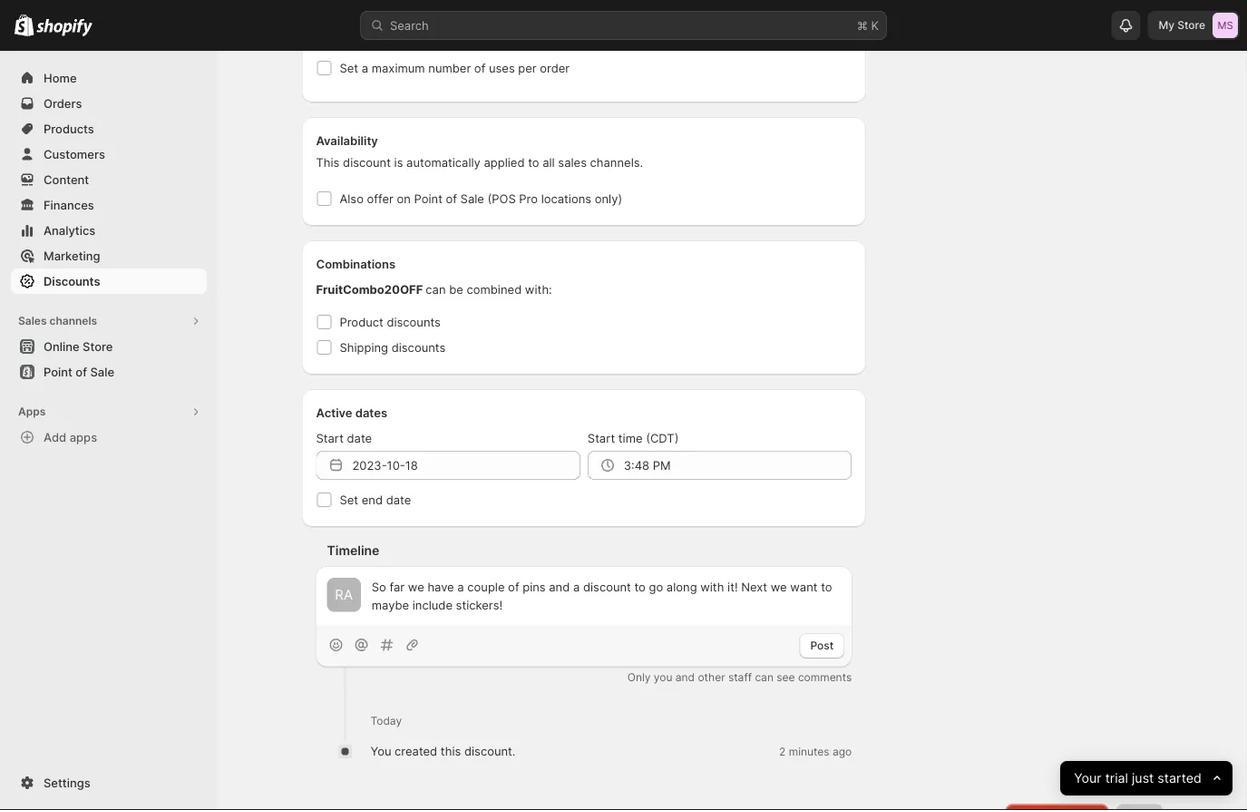 Task type: describe. For each thing, give the bounding box(es) containing it.
2 horizontal spatial a
[[573, 580, 580, 594]]

only you and other staff can see comments
[[628, 671, 852, 684]]

your trial just started button
[[1060, 761, 1233, 796]]

number
[[428, 61, 471, 75]]

sales channels
[[18, 314, 97, 328]]

store for my store
[[1178, 19, 1206, 32]]

set a maximum number of uses per order
[[340, 61, 570, 75]]

to inside availability this discount is automatically applied to all sales channels.
[[528, 156, 539, 170]]

product
[[340, 315, 384, 329]]

have
[[428, 580, 454, 594]]

point of sale link
[[11, 359, 207, 385]]

add apps button
[[11, 425, 207, 450]]

trial
[[1105, 771, 1128, 786]]

settings
[[44, 776, 90, 790]]

availability
[[316, 134, 378, 148]]

sales
[[18, 314, 47, 328]]

locations
[[541, 192, 592, 206]]

discounts link
[[11, 269, 207, 294]]

products
[[44, 122, 94, 136]]

maximum
[[372, 61, 425, 75]]

1 we from the left
[[408, 580, 424, 594]]

along
[[667, 580, 697, 594]]

apps button
[[11, 399, 207, 425]]

analytics
[[44, 223, 96, 237]]

start time (cdt)
[[588, 431, 679, 445]]

k
[[871, 18, 879, 32]]

start for start time (cdt)
[[588, 431, 615, 445]]

you
[[371, 745, 391, 759]]

(cdt)
[[646, 431, 679, 445]]

so
[[372, 580, 386, 594]]

home
[[44, 71, 77, 85]]

fruitcombo20off can be combined with:
[[316, 283, 552, 297]]

also
[[340, 192, 364, 206]]

marketing
[[44, 249, 100, 263]]

set end date
[[340, 493, 411, 507]]

1 horizontal spatial sale
[[461, 192, 484, 206]]

apps
[[70, 430, 97, 444]]

customers
[[44, 147, 105, 161]]

it!
[[728, 580, 738, 594]]

(pos
[[488, 192, 516, 206]]

timeline
[[327, 543, 380, 559]]

content
[[44, 172, 89, 186]]

1 vertical spatial can
[[755, 671, 774, 684]]

comments
[[798, 671, 852, 684]]

⌘
[[857, 18, 868, 32]]

start date
[[316, 431, 372, 445]]

online store button
[[0, 334, 218, 359]]

settings link
[[11, 770, 207, 796]]

end
[[362, 493, 383, 507]]

point inside "link"
[[44, 365, 72, 379]]

discounts
[[44, 274, 100, 288]]

active
[[316, 406, 352, 420]]

1 horizontal spatial to
[[635, 580, 646, 594]]

pro
[[519, 192, 538, 206]]

shopify image
[[15, 14, 34, 36]]

created
[[395, 745, 437, 759]]

0 horizontal spatial can
[[426, 283, 446, 297]]

channels.
[[590, 156, 643, 170]]

is
[[394, 156, 403, 170]]

of left uses
[[474, 61, 486, 75]]

store for online store
[[83, 339, 113, 353]]

shopify image
[[37, 19, 93, 37]]

2 horizontal spatial to
[[821, 580, 832, 594]]

avatar with initials r a image
[[327, 578, 361, 612]]

so far we have a couple of pins and a discount to go along with it! next we want to maybe include stickers!
[[372, 580, 832, 612]]

dates
[[355, 406, 387, 420]]

sales
[[558, 156, 587, 170]]

free
[[340, 6, 365, 20]]

just
[[1132, 771, 1154, 786]]

see
[[777, 671, 795, 684]]

0 vertical spatial point
[[414, 192, 443, 206]]

Start date text field
[[352, 451, 580, 480]]

Start time (CDT) text field
[[624, 451, 852, 480]]

finances link
[[11, 192, 207, 218]]

analytics link
[[11, 218, 207, 243]]

your
[[1074, 771, 1102, 786]]

and inside so far we have a couple of pins and a discount to go along with it! next we want to maybe include stickers!
[[549, 580, 570, 594]]

marketing link
[[11, 243, 207, 269]]

2 minutes ago
[[779, 745, 852, 758]]

offer
[[367, 192, 394, 206]]

my store image
[[1213, 13, 1238, 38]]

next
[[741, 580, 768, 594]]

include
[[413, 598, 453, 612]]

couple
[[468, 580, 505, 594]]

with
[[701, 580, 724, 594]]



Task type: locate. For each thing, give the bounding box(es) containing it.
sale
[[461, 192, 484, 206], [90, 365, 114, 379]]

0 vertical spatial discounts
[[387, 315, 441, 329]]

discounts down product discounts
[[392, 341, 446, 355]]

1 horizontal spatial store
[[1178, 19, 1206, 32]]

of down online store
[[76, 365, 87, 379]]

discount down availability
[[343, 156, 391, 170]]

can left see
[[755, 671, 774, 684]]

date
[[347, 431, 372, 445], [386, 493, 411, 507]]

1 horizontal spatial and
[[676, 671, 695, 684]]

0 horizontal spatial sale
[[90, 365, 114, 379]]

post
[[811, 639, 834, 653]]

1 vertical spatial sale
[[90, 365, 114, 379]]

orders
[[44, 96, 82, 110]]

date right end
[[386, 493, 411, 507]]

discount
[[343, 156, 391, 170], [583, 580, 631, 594]]

a
[[362, 61, 368, 75], [458, 580, 464, 594], [573, 580, 580, 594]]

0 horizontal spatial a
[[362, 61, 368, 75]]

you
[[654, 671, 673, 684]]

discount.
[[464, 745, 516, 759]]

0 vertical spatial sale
[[461, 192, 484, 206]]

set left end
[[340, 493, 358, 507]]

2 set from the top
[[340, 493, 358, 507]]

of left pins
[[508, 580, 519, 594]]

set left maximum
[[340, 61, 358, 75]]

of
[[474, 61, 486, 75], [446, 192, 457, 206], [76, 365, 87, 379], [508, 580, 519, 594]]

automatically
[[407, 156, 481, 170]]

date down active dates
[[347, 431, 372, 445]]

store right "my" at the top
[[1178, 19, 1206, 32]]

1 horizontal spatial start
[[588, 431, 615, 445]]

0 horizontal spatial start
[[316, 431, 344, 445]]

1 vertical spatial set
[[340, 493, 358, 507]]

0 vertical spatial can
[[426, 283, 446, 297]]

start left time
[[588, 431, 615, 445]]

1 horizontal spatial point
[[414, 192, 443, 206]]

1 vertical spatial and
[[676, 671, 695, 684]]

time
[[619, 431, 643, 445]]

2 we from the left
[[771, 580, 787, 594]]

discounts
[[387, 315, 441, 329], [392, 341, 446, 355]]

home link
[[11, 65, 207, 91]]

0 vertical spatial date
[[347, 431, 372, 445]]

content link
[[11, 167, 207, 192]]

0 vertical spatial set
[[340, 61, 358, 75]]

my store
[[1159, 19, 1206, 32]]

a right pins
[[573, 580, 580, 594]]

go
[[649, 580, 663, 594]]

per
[[518, 61, 537, 75]]

1 vertical spatial date
[[386, 493, 411, 507]]

0 vertical spatial discount
[[343, 156, 391, 170]]

sale inside point of sale "link"
[[90, 365, 114, 379]]

0 horizontal spatial we
[[408, 580, 424, 594]]

0 horizontal spatial to
[[528, 156, 539, 170]]

apps
[[18, 405, 46, 418]]

and right pins
[[549, 580, 570, 594]]

set
[[340, 61, 358, 75], [340, 493, 358, 507]]

sales channels button
[[11, 308, 207, 334]]

minutes
[[789, 745, 830, 758]]

we right next on the bottom right of the page
[[771, 580, 787, 594]]

want
[[790, 580, 818, 594]]

start for start date
[[316, 431, 344, 445]]

discount inside so far we have a couple of pins and a discount to go along with it! next we want to maybe include stickers!
[[583, 580, 631, 594]]

add apps
[[44, 430, 97, 444]]

your trial just started
[[1074, 771, 1202, 786]]

shipping discounts
[[340, 341, 446, 355]]

order
[[540, 61, 570, 75]]

sale left (pos
[[461, 192, 484, 206]]

start down active
[[316, 431, 344, 445]]

products link
[[11, 116, 207, 142]]

you created this discount.
[[371, 745, 516, 759]]

set for set end date
[[340, 493, 358, 507]]

discounts up shipping discounts
[[387, 315, 441, 329]]

be
[[449, 283, 463, 297]]

1 horizontal spatial discount
[[583, 580, 631, 594]]

point down online
[[44, 365, 72, 379]]

point of sale button
[[0, 359, 218, 385]]

to right want
[[821, 580, 832, 594]]

of down the automatically
[[446, 192, 457, 206]]

we
[[408, 580, 424, 594], [771, 580, 787, 594]]

1 horizontal spatial date
[[386, 493, 411, 507]]

of inside point of sale "link"
[[76, 365, 87, 379]]

far
[[390, 580, 405, 594]]

fruitcombo20off
[[316, 283, 423, 297]]

0 horizontal spatial point
[[44, 365, 72, 379]]

1 vertical spatial discounts
[[392, 341, 446, 355]]

0 vertical spatial store
[[1178, 19, 1206, 32]]

on
[[397, 192, 411, 206]]

1 vertical spatial store
[[83, 339, 113, 353]]

all
[[543, 156, 555, 170]]

this
[[316, 156, 340, 170]]

uses
[[489, 61, 515, 75]]

orders link
[[11, 91, 207, 116]]

a left maximum
[[362, 61, 368, 75]]

1 set from the top
[[340, 61, 358, 75]]

pins
[[523, 580, 546, 594]]

1 horizontal spatial can
[[755, 671, 774, 684]]

today
[[371, 714, 402, 728]]

add
[[44, 430, 66, 444]]

1 vertical spatial discount
[[583, 580, 631, 594]]

point right "on"
[[414, 192, 443, 206]]

0 horizontal spatial and
[[549, 580, 570, 594]]

online
[[44, 339, 80, 353]]

with:
[[525, 283, 552, 297]]

⌘ k
[[857, 18, 879, 32]]

of inside so far we have a couple of pins and a discount to go along with it! next we want to maybe include stickers!
[[508, 580, 519, 594]]

ago
[[833, 745, 852, 758]]

0 horizontal spatial date
[[347, 431, 372, 445]]

applied
[[484, 156, 525, 170]]

other
[[698, 671, 725, 684]]

Leave a comment... text field
[[372, 578, 841, 615]]

maybe
[[372, 598, 409, 612]]

post button
[[800, 633, 845, 659]]

0 horizontal spatial store
[[83, 339, 113, 353]]

only
[[628, 671, 651, 684]]

0 horizontal spatial discount
[[343, 156, 391, 170]]

2 start from the left
[[588, 431, 615, 445]]

0 vertical spatial and
[[549, 580, 570, 594]]

and right you
[[676, 671, 695, 684]]

finances
[[44, 198, 94, 212]]

1 vertical spatial point
[[44, 365, 72, 379]]

1 horizontal spatial we
[[771, 580, 787, 594]]

combinations
[[316, 257, 396, 271]]

search
[[390, 18, 429, 32]]

to left go
[[635, 580, 646, 594]]

we right far
[[408, 580, 424, 594]]

can left be
[[426, 283, 446, 297]]

point of sale
[[44, 365, 114, 379]]

to left all
[[528, 156, 539, 170]]

point
[[414, 192, 443, 206], [44, 365, 72, 379]]

this
[[441, 745, 461, 759]]

channels
[[49, 314, 97, 328]]

store down the sales channels button on the top
[[83, 339, 113, 353]]

discounts for product discounts
[[387, 315, 441, 329]]

discounts for shipping discounts
[[392, 341, 446, 355]]

can
[[426, 283, 446, 297], [755, 671, 774, 684]]

discount inside availability this discount is automatically applied to all sales channels.
[[343, 156, 391, 170]]

store inside "button"
[[83, 339, 113, 353]]

online store link
[[11, 334, 207, 359]]

staff
[[728, 671, 752, 684]]

a right the have
[[458, 580, 464, 594]]

product discounts
[[340, 315, 441, 329]]

stickers!
[[456, 598, 503, 612]]

store
[[1178, 19, 1206, 32], [83, 339, 113, 353]]

1 start from the left
[[316, 431, 344, 445]]

1 horizontal spatial a
[[458, 580, 464, 594]]

discount left go
[[583, 580, 631, 594]]

set for set a maximum number of uses per order
[[340, 61, 358, 75]]

online store
[[44, 339, 113, 353]]

also offer on point of sale (pos pro locations only)
[[340, 192, 622, 206]]

and
[[549, 580, 570, 594], [676, 671, 695, 684]]

sale down "online store" link
[[90, 365, 114, 379]]



Task type: vqa. For each thing, say whether or not it's contained in the screenshot.
the rightmost app
no



